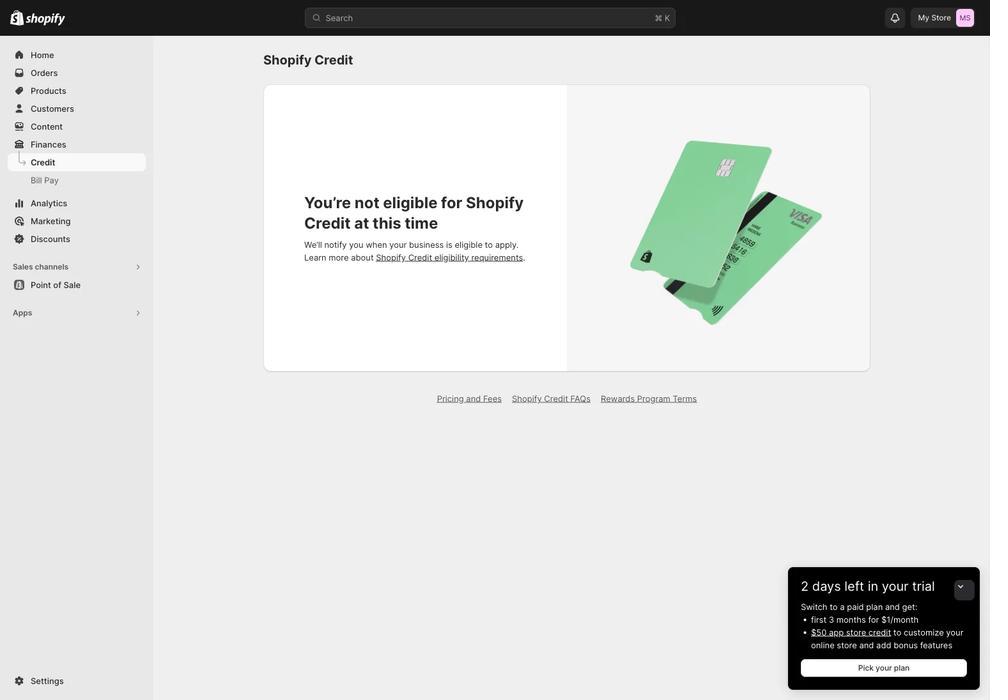Task type: vqa. For each thing, say whether or not it's contained in the screenshot.
2nd Search collections text box from the top
no



Task type: describe. For each thing, give the bounding box(es) containing it.
pricing and fees
[[437, 394, 502, 404]]

time
[[405, 214, 438, 232]]

faqs
[[571, 394, 591, 404]]

rewards program terms
[[601, 394, 697, 404]]

analytics
[[31, 198, 67, 208]]

bill pay link
[[8, 171, 146, 189]]

bonus
[[894, 641, 918, 651]]

terms
[[673, 394, 697, 404]]

features
[[920, 641, 953, 651]]

sale
[[64, 280, 81, 290]]

home link
[[8, 46, 146, 64]]

⌘ k
[[655, 13, 670, 23]]

shopify credit
[[263, 52, 353, 68]]

credit link
[[8, 153, 146, 171]]

orders link
[[8, 64, 146, 82]]

products link
[[8, 82, 146, 100]]

shopify credit eligibility requirements link
[[376, 253, 523, 262]]

settings link
[[8, 673, 146, 691]]

switch
[[801, 602, 828, 612]]

marketing
[[31, 216, 71, 226]]

credit for shopify credit eligibility requirements .
[[408, 253, 432, 262]]

point of sale
[[31, 280, 81, 290]]

online
[[811, 641, 835, 651]]

my store image
[[957, 9, 974, 27]]

$50
[[811, 628, 827, 638]]

finances link
[[8, 136, 146, 153]]

customers link
[[8, 100, 146, 118]]

your inside to customize your online store and add bonus features
[[947, 628, 964, 638]]

we'll notify you when your business is eligible to apply. learn more about
[[304, 240, 519, 262]]

sales
[[13, 262, 33, 272]]

more
[[329, 253, 349, 262]]

k
[[665, 13, 670, 23]]

marketing link
[[8, 212, 146, 230]]

and for switch
[[885, 602, 900, 612]]

shopify for shopify credit
[[263, 52, 312, 68]]

a
[[840, 602, 845, 612]]

settings
[[31, 676, 64, 686]]

point of sale button
[[0, 276, 153, 294]]

to inside we'll notify you when your business is eligible to apply. learn more about
[[485, 240, 493, 250]]

my
[[918, 13, 930, 22]]

1 horizontal spatial plan
[[894, 664, 910, 673]]

eligible inside you're not eligible for shopify credit at this time
[[383, 193, 438, 212]]

$1/month
[[882, 615, 919, 625]]

credit inside you're not eligible for shopify credit at this time
[[304, 214, 351, 232]]

in
[[868, 579, 879, 595]]

when
[[366, 240, 387, 250]]

2 days left in your trial
[[801, 579, 935, 595]]

business
[[409, 240, 444, 250]]

this
[[373, 214, 401, 232]]

is
[[446, 240, 453, 250]]

and inside button
[[466, 394, 481, 404]]

first 3 months for $1/month
[[811, 615, 919, 625]]

you
[[349, 240, 364, 250]]

notify
[[324, 240, 347, 250]]

left
[[845, 579, 865, 595]]

2
[[801, 579, 809, 595]]

trial
[[913, 579, 935, 595]]

for for $1/month
[[869, 615, 879, 625]]

get:
[[903, 602, 918, 612]]

shopify credit faqs link
[[512, 394, 591, 404]]

3
[[829, 615, 834, 625]]

app
[[829, 628, 844, 638]]

2 days left in your trial button
[[788, 568, 980, 595]]

pricing
[[437, 394, 464, 404]]

credit
[[869, 628, 891, 638]]

discounts link
[[8, 230, 146, 248]]

$50 app store credit
[[811, 628, 891, 638]]



Task type: locate. For each thing, give the bounding box(es) containing it.
apps button
[[8, 304, 146, 322]]

and for to
[[860, 641, 874, 651]]

content link
[[8, 118, 146, 136]]

credit left faqs
[[544, 394, 568, 404]]

shopify for shopify credit faqs
[[512, 394, 542, 404]]

months
[[837, 615, 866, 625]]

to
[[485, 240, 493, 250], [830, 602, 838, 612], [894, 628, 902, 638]]

store
[[932, 13, 951, 22]]

apps
[[13, 309, 32, 318]]

plan down bonus
[[894, 664, 910, 673]]

⌘
[[655, 13, 663, 23]]

of
[[53, 280, 61, 290]]

products
[[31, 86, 66, 96]]

credit down you're
[[304, 214, 351, 232]]

2 days left in your trial element
[[788, 601, 980, 691]]

plan up first 3 months for $1/month
[[867, 602, 883, 612]]

shopify inside you're not eligible for shopify credit at this time
[[466, 193, 524, 212]]

you're not eligible for shopify credit at this time
[[304, 193, 524, 232]]

learn
[[304, 253, 327, 262]]

2 horizontal spatial to
[[894, 628, 902, 638]]

for up the is
[[441, 193, 463, 212]]

credit up bill pay
[[31, 157, 55, 167]]

1 vertical spatial and
[[885, 602, 900, 612]]

shopify credit eligibility requirements .
[[376, 253, 526, 262]]

0 horizontal spatial for
[[441, 193, 463, 212]]

shopify credit faqs
[[512, 394, 591, 404]]

pick your plan
[[859, 664, 910, 673]]

shopify credit card image
[[591, 117, 847, 340]]

your inside dropdown button
[[882, 579, 909, 595]]

to customize your online store and add bonus features
[[811, 628, 964, 651]]

0 horizontal spatial and
[[466, 394, 481, 404]]

store down $50 app store credit
[[837, 641, 857, 651]]

eligible inside we'll notify you when your business is eligible to apply. learn more about
[[455, 240, 483, 250]]

0 vertical spatial plan
[[867, 602, 883, 612]]

not
[[355, 193, 380, 212]]

your right pick
[[876, 664, 892, 673]]

2 vertical spatial and
[[860, 641, 874, 651]]

content
[[31, 121, 63, 131]]

my store
[[918, 13, 951, 22]]

fees
[[483, 394, 502, 404]]

orders
[[31, 68, 58, 78]]

pick your plan link
[[801, 660, 967, 678]]

0 horizontal spatial to
[[485, 240, 493, 250]]

point of sale link
[[8, 276, 146, 294]]

0 vertical spatial and
[[466, 394, 481, 404]]

2 horizontal spatial and
[[885, 602, 900, 612]]

1 horizontal spatial and
[[860, 641, 874, 651]]

1 vertical spatial eligible
[[455, 240, 483, 250]]

apply.
[[495, 240, 519, 250]]

pick
[[859, 664, 874, 673]]

days
[[812, 579, 841, 595]]

customers
[[31, 104, 74, 113]]

1 horizontal spatial for
[[869, 615, 879, 625]]

store down months
[[846, 628, 866, 638]]

about
[[351, 253, 374, 262]]

$50 app store credit link
[[811, 628, 891, 638]]

1 horizontal spatial eligible
[[455, 240, 483, 250]]

your right in
[[882, 579, 909, 595]]

and up $1/month at the right bottom of the page
[[885, 602, 900, 612]]

finances
[[31, 139, 66, 149]]

and left fees at the bottom
[[466, 394, 481, 404]]

pay
[[44, 175, 59, 185]]

channels
[[35, 262, 68, 272]]

to left the a
[[830, 602, 838, 612]]

pricing and fees button
[[429, 390, 510, 408]]

home
[[31, 50, 54, 60]]

and inside to customize your online store and add bonus features
[[860, 641, 874, 651]]

0 vertical spatial eligible
[[383, 193, 438, 212]]

add
[[877, 641, 892, 651]]

credit for shopify credit
[[315, 52, 353, 68]]

0 horizontal spatial eligible
[[383, 193, 438, 212]]

your up features
[[947, 628, 964, 638]]

1 vertical spatial to
[[830, 602, 838, 612]]

eligibility
[[435, 253, 469, 262]]

at
[[354, 214, 369, 232]]

plan
[[867, 602, 883, 612], [894, 664, 910, 673]]

your
[[390, 240, 407, 250], [882, 579, 909, 595], [947, 628, 964, 638], [876, 664, 892, 673]]

to inside to customize your online store and add bonus features
[[894, 628, 902, 638]]

for inside you're not eligible for shopify credit at this time
[[441, 193, 463, 212]]

1 vertical spatial store
[[837, 641, 857, 651]]

your right when
[[390, 240, 407, 250]]

0 vertical spatial to
[[485, 240, 493, 250]]

credit down search
[[315, 52, 353, 68]]

credit for shopify credit faqs
[[544, 394, 568, 404]]

your inside we'll notify you when your business is eligible to apply. learn more about
[[390, 240, 407, 250]]

1 vertical spatial for
[[869, 615, 879, 625]]

store inside to customize your online store and add bonus features
[[837, 641, 857, 651]]

search
[[326, 13, 353, 23]]

we'll
[[304, 240, 322, 250]]

for
[[441, 193, 463, 212], [869, 615, 879, 625]]

to up requirements
[[485, 240, 493, 250]]

for up credit
[[869, 615, 879, 625]]

store
[[846, 628, 866, 638], [837, 641, 857, 651]]

for inside 2 days left in your trial element
[[869, 615, 879, 625]]

switch to a paid plan and get:
[[801, 602, 918, 612]]

analytics link
[[8, 194, 146, 212]]

.
[[523, 253, 526, 262]]

2 vertical spatial to
[[894, 628, 902, 638]]

0 vertical spatial store
[[846, 628, 866, 638]]

0 vertical spatial for
[[441, 193, 463, 212]]

customize
[[904, 628, 944, 638]]

0 horizontal spatial plan
[[867, 602, 883, 612]]

first
[[811, 615, 827, 625]]

shopify image
[[10, 10, 24, 25], [26, 13, 65, 26]]

shopify for shopify credit eligibility requirements .
[[376, 253, 406, 262]]

point
[[31, 280, 51, 290]]

eligible right the is
[[455, 240, 483, 250]]

discounts
[[31, 234, 70, 244]]

rewards program terms link
[[601, 394, 697, 404]]

sales channels button
[[8, 258, 146, 276]]

and left add
[[860, 641, 874, 651]]

0 horizontal spatial shopify image
[[10, 10, 24, 25]]

credit down business
[[408, 253, 432, 262]]

you're
[[304, 193, 351, 212]]

sales channels
[[13, 262, 68, 272]]

bill pay
[[31, 175, 59, 185]]

eligible
[[383, 193, 438, 212], [455, 240, 483, 250]]

1 horizontal spatial to
[[830, 602, 838, 612]]

bill
[[31, 175, 42, 185]]

eligible up time
[[383, 193, 438, 212]]

1 vertical spatial plan
[[894, 664, 910, 673]]

to down $1/month at the right bottom of the page
[[894, 628, 902, 638]]

for for shopify
[[441, 193, 463, 212]]

requirements
[[472, 253, 523, 262]]

1 horizontal spatial shopify image
[[26, 13, 65, 26]]

paid
[[847, 602, 864, 612]]

rewards
[[601, 394, 635, 404]]



